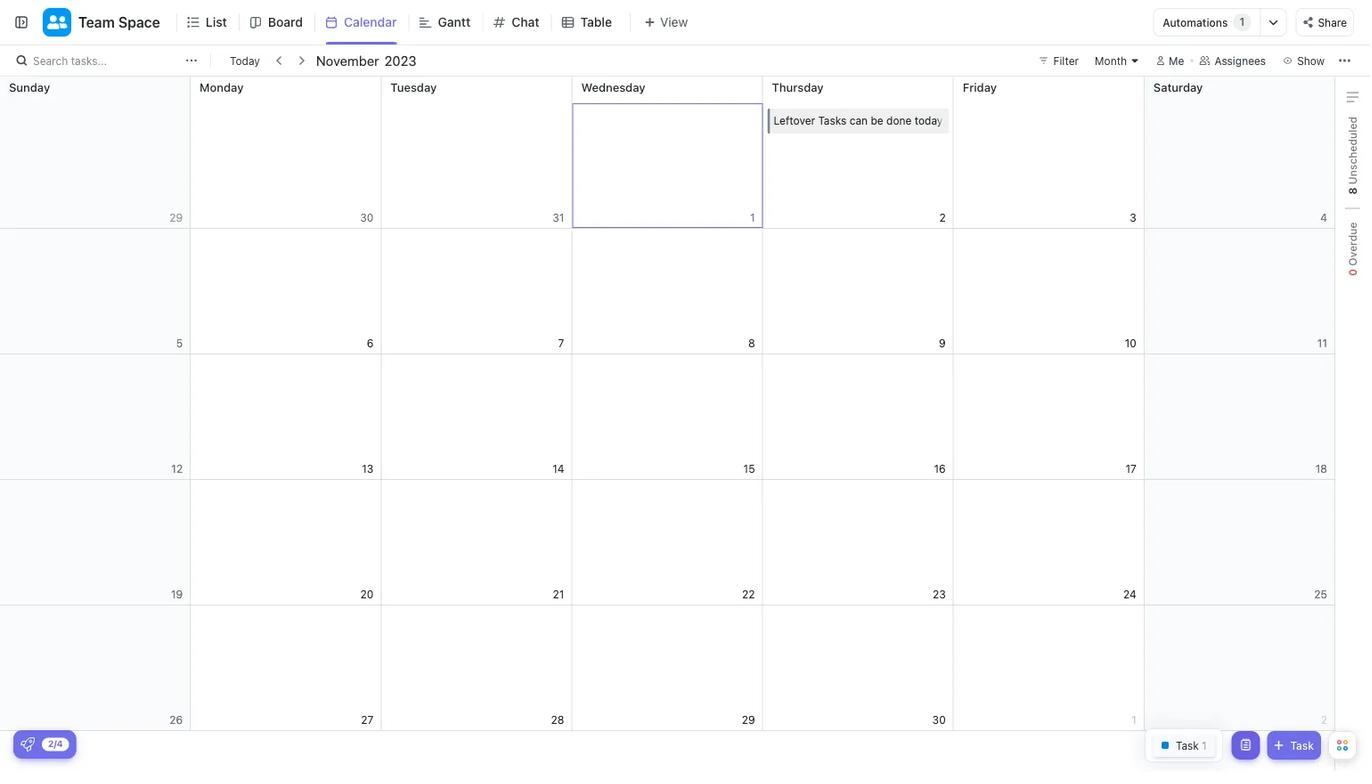 Task type: describe. For each thing, give the bounding box(es) containing it.
4
[[1320, 212, 1327, 224]]

share button
[[1296, 8, 1354, 37]]

table
[[580, 15, 612, 29]]

assignees button
[[1191, 50, 1274, 71]]

view
[[660, 15, 688, 29]]

automations
[[1163, 16, 1228, 28]]

tuesday
[[390, 80, 437, 94]]

saturday
[[1153, 80, 1203, 94]]

me
[[1169, 54, 1184, 67]]

search tasks...
[[33, 54, 107, 67]]

26
[[169, 714, 183, 726]]

14
[[552, 463, 564, 475]]

1 vertical spatial 30
[[932, 714, 946, 726]]

17
[[1126, 463, 1137, 475]]

9
[[939, 337, 946, 350]]

search
[[33, 54, 68, 67]]

16
[[934, 463, 946, 475]]

tasks...
[[71, 54, 107, 67]]

team
[[78, 14, 115, 31]]

grid containing sunday
[[0, 77, 1335, 772]]

13
[[362, 463, 374, 475]]

done
[[886, 114, 912, 127]]

wednesday
[[581, 80, 645, 94]]

22
[[742, 588, 755, 601]]

0 vertical spatial 30
[[360, 212, 374, 224]]

monday
[[200, 80, 244, 94]]

assignees
[[1215, 54, 1266, 67]]

21
[[553, 588, 564, 601]]

28
[[551, 714, 564, 726]]

show
[[1297, 54, 1325, 67]]

10
[[1125, 337, 1137, 350]]

1 vertical spatial 8
[[748, 337, 755, 350]]

filter button
[[1032, 50, 1086, 71]]

month
[[1095, 54, 1127, 67]]

12
[[171, 463, 183, 475]]

sunday
[[9, 80, 50, 94]]

5
[[176, 337, 183, 350]]

23
[[933, 588, 946, 601]]

1 horizontal spatial 1
[[1132, 714, 1137, 726]]

list
[[206, 15, 227, 29]]

user friends image
[[47, 14, 67, 30]]

month button
[[1090, 50, 1146, 71]]

onboarding checklist button image
[[20, 738, 35, 752]]

27
[[361, 714, 374, 726]]

0
[[1346, 269, 1359, 276]]

2/4
[[48, 739, 63, 749]]

me button
[[1149, 50, 1191, 71]]

november
[[316, 53, 379, 68]]

31
[[553, 212, 564, 224]]

2 horizontal spatial 1
[[1240, 16, 1245, 28]]

list link
[[206, 0, 234, 45]]

can
[[850, 114, 868, 127]]



Task type: vqa. For each thing, say whether or not it's contained in the screenshot.


Task type: locate. For each thing, give the bounding box(es) containing it.
Search tasks... text field
[[33, 48, 181, 73]]

15
[[743, 463, 755, 475]]

0 horizontal spatial 30
[[360, 212, 374, 224]]

thursday
[[772, 80, 824, 94]]

0 vertical spatial 29
[[169, 212, 183, 224]]

1
[[1240, 16, 1245, 28], [750, 212, 755, 224], [1132, 714, 1137, 726]]

30
[[360, 212, 374, 224], [932, 714, 946, 726]]

2
[[939, 212, 946, 224], [1321, 714, 1327, 726]]

1 row from the top
[[0, 77, 1335, 229]]

team space button
[[71, 3, 160, 42]]

24
[[1123, 588, 1137, 601]]

1 vertical spatial 2
[[1321, 714, 1327, 726]]

friday
[[963, 80, 997, 94]]

3 row from the top
[[0, 355, 1335, 480]]

tasks
[[818, 114, 847, 127]]

11
[[1317, 337, 1327, 350]]

5 row from the top
[[0, 606, 1335, 731]]

board link
[[268, 0, 310, 45]]

1 vertical spatial 1
[[750, 212, 755, 224]]

1 vertical spatial 29
[[742, 714, 755, 726]]

calendar link
[[344, 0, 404, 45]]

today
[[915, 114, 943, 127]]

3
[[1130, 212, 1137, 224]]

20
[[360, 588, 374, 601]]

space
[[118, 14, 160, 31]]

0 horizontal spatial 29
[[169, 212, 183, 224]]

0 horizontal spatial 1
[[750, 212, 755, 224]]

today button
[[226, 52, 264, 69]]

gantt link
[[438, 0, 478, 45]]

2 vertical spatial 1
[[1132, 714, 1137, 726]]

chat
[[512, 15, 539, 29]]

7
[[558, 337, 564, 350]]

unscheduled
[[1346, 117, 1359, 187]]

grid
[[0, 77, 1335, 772]]

0 horizontal spatial 2
[[939, 212, 946, 224]]

6
[[367, 337, 374, 350]]

filter
[[1053, 54, 1079, 67]]

1 horizontal spatial 30
[[932, 714, 946, 726]]

table link
[[580, 0, 619, 45]]

0 vertical spatial 8
[[1346, 187, 1359, 195]]

4 row from the top
[[0, 480, 1335, 606]]

1 horizontal spatial 29
[[742, 714, 755, 726]]

row
[[0, 77, 1335, 229], [0, 229, 1335, 355], [0, 355, 1335, 480], [0, 480, 1335, 606], [0, 606, 1335, 731]]

task
[[1290, 739, 1314, 752]]

gantt
[[438, 15, 471, 29]]

leftover tasks can be done today
[[774, 114, 943, 127]]

25
[[1314, 588, 1327, 601]]

team space
[[78, 14, 160, 31]]

0 horizontal spatial 8
[[748, 337, 755, 350]]

19
[[171, 588, 183, 601]]

2 row from the top
[[0, 229, 1335, 355]]

board
[[268, 15, 303, 29]]

8
[[1346, 187, 1359, 195], [748, 337, 755, 350]]

overdue
[[1346, 222, 1359, 269]]

calendar
[[344, 15, 397, 29]]

chat link
[[512, 0, 547, 45]]

view button
[[630, 11, 693, 33]]

be
[[871, 114, 883, 127]]

row containing 5
[[0, 229, 1335, 355]]

share
[[1318, 16, 1347, 29]]

row containing 12
[[0, 355, 1335, 480]]

onboarding checklist button element
[[20, 738, 35, 752]]

today
[[230, 54, 260, 67]]

0 vertical spatial 1
[[1240, 16, 1245, 28]]

november 2023
[[316, 53, 417, 68]]

show button
[[1278, 50, 1330, 71]]

leftover
[[774, 114, 815, 127]]

row containing leftover tasks can be done today
[[0, 77, 1335, 229]]

0 vertical spatial 2
[[939, 212, 946, 224]]

1 horizontal spatial 8
[[1346, 187, 1359, 195]]

1 horizontal spatial 2
[[1321, 714, 1327, 726]]

29
[[169, 212, 183, 224], [742, 714, 755, 726]]

18
[[1316, 463, 1327, 475]]

row containing 19
[[0, 480, 1335, 606]]

row containing 26
[[0, 606, 1335, 731]]

2023
[[384, 53, 417, 68]]



